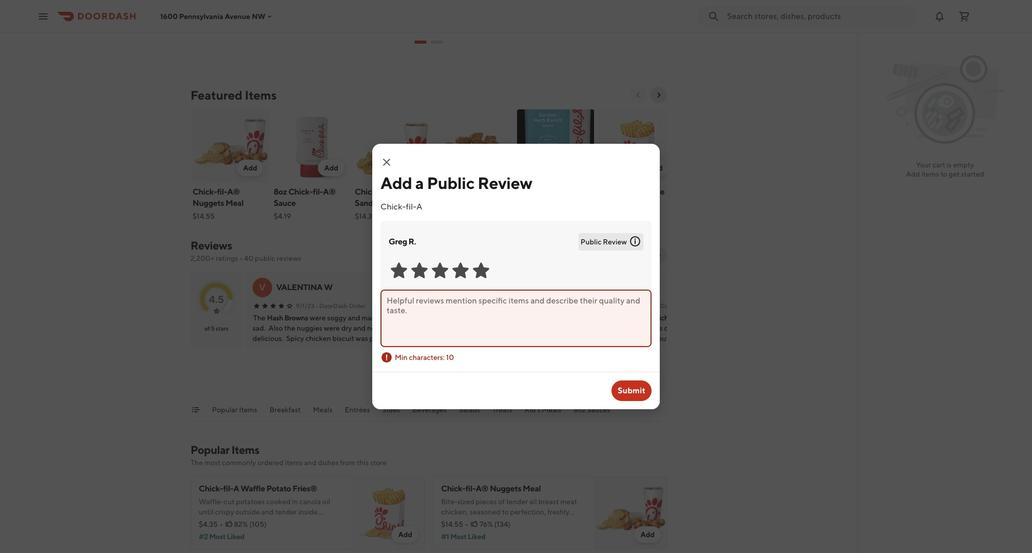 Task type: locate. For each thing, give the bounding box(es) containing it.
tender
[[275, 508, 297, 516]]

0 horizontal spatial order
[[349, 302, 366, 310]]

sandwich inside chick-fil-a® sandwich meal $14.39
[[355, 198, 390, 208]]

off up the 40welcome,
[[216, 3, 228, 13]]

chick- inside chick-fil-a waffle potato fries® $4.35
[[599, 187, 623, 197]]

ordered
[[258, 459, 284, 467]]

$4.35 up public review
[[599, 212, 618, 220]]

doordash right '8/8/23'
[[483, 302, 511, 310]]

1 order from the left
[[349, 302, 366, 310]]

76%
[[480, 521, 493, 529]]

• inside reviews 2,200+ ratings • 40 public reviews
[[240, 254, 243, 263]]

doordash down w
[[320, 302, 348, 310]]

$4.19
[[274, 212, 291, 220], [517, 212, 535, 220]]

items inside button
[[239, 406, 257, 414]]

0 horizontal spatial most
[[209, 533, 226, 541]]

until
[[199, 508, 214, 516]]

public up k
[[581, 238, 602, 246]]

popular inside "popular items" button
[[212, 406, 238, 414]]

0 vertical spatial chick-fil-a waffle potato fries® image
[[599, 109, 676, 182]]

• doordash order down w
[[316, 302, 366, 310]]

1 most from the left
[[209, 533, 226, 541]]

2 most from the left
[[451, 533, 467, 541]]

$4.19 inside 8oz chick-fil-a® sauce $4.19
[[274, 212, 291, 220]]

sandwich
[[355, 198, 390, 208], [638, 314, 669, 322]]

items down your
[[922, 170, 940, 178]]

orders
[[254, 3, 280, 13]]

1 vertical spatial fries®
[[293, 484, 317, 494]]

2 horizontal spatial a
[[633, 187, 639, 197]]

browns
[[285, 314, 308, 322]]

doordash
[[320, 302, 348, 310], [483, 302, 511, 310], [647, 302, 675, 310]]

fries® for chick-fil-a waffle potato fries® $4.35
[[625, 198, 649, 208]]

and up salt.
[[262, 508, 274, 516]]

2 • doordash order from the left
[[479, 302, 530, 310]]

1 horizontal spatial liked
[[468, 533, 486, 541]]

1 • doordash order from the left
[[316, 302, 366, 310]]

Helpful reviews mention specific items and describe their quality and taste. text field
[[381, 290, 652, 347]]

k
[[584, 282, 591, 293]]

#1 most liked
[[441, 533, 486, 541]]

1 $4.19 from the left
[[274, 212, 291, 220]]

1 vertical spatial items
[[239, 406, 257, 414]]

items right 'featured'
[[245, 88, 277, 102]]

0 horizontal spatial doordash
[[320, 302, 348, 310]]

items for popular items the most commonly ordered items and dishes from this store
[[232, 443, 260, 457]]

0 vertical spatial waffle
[[641, 187, 665, 197]]

1 horizontal spatial $4.35
[[599, 212, 618, 220]]

chick- inside 8oz chick-fil-a® sauce $4.19
[[289, 187, 313, 197]]

potato up public review
[[599, 198, 623, 208]]

fries® for chick-fil-a waffle potato fries® waffle-cut potatoes cooked in canola oil until crispy outside and tender inside. sprinkled with sea salt.
[[293, 484, 317, 494]]

1 sauce from the left
[[274, 198, 296, 208]]

1 horizontal spatial order
[[513, 302, 530, 310]]

1 horizontal spatial a
[[417, 202, 423, 212]]

76% (134)
[[480, 521, 511, 529]]

2 horizontal spatial • doordash order
[[643, 302, 693, 310]]

1 horizontal spatial chick-fil-a® nuggets meal image
[[595, 476, 668, 549]]

potato inside chick-fil-a waffle potato fries® $4.35
[[599, 198, 623, 208]]

sea
[[247, 519, 259, 527]]

items inside "your cart is empty add items to get started"
[[922, 170, 940, 178]]

most down $4.35 •
[[209, 533, 226, 541]]

0 horizontal spatial sauce
[[274, 198, 296, 208]]

0 vertical spatial $14.55
[[193, 212, 215, 220]]

to inside 40% off first 2 orders up to $10 off with 40welcome, valid on subtotals $15
[[294, 3, 302, 13]]

nuggets for chick-fil-a® nuggets meal
[[193, 198, 224, 208]]

0 horizontal spatial meals
[[313, 406, 333, 414]]

0 vertical spatial to
[[294, 3, 302, 13]]

0 horizontal spatial • doordash order
[[316, 302, 366, 310]]

2 horizontal spatial 8oz
[[574, 406, 586, 414]]

0 horizontal spatial potato
[[267, 484, 291, 494]]

waffle
[[641, 187, 665, 197], [241, 484, 265, 494]]

1 vertical spatial potato
[[267, 484, 291, 494]]

1 meals from the left
[[313, 406, 333, 414]]

chick-fil-a® nuggets meal image
[[193, 109, 270, 182], [595, 476, 668, 549]]

items
[[922, 170, 940, 178], [285, 459, 303, 467]]

1 horizontal spatial with
[[334, 3, 351, 13]]

crispy
[[215, 508, 234, 516]]

liked down 76%
[[468, 533, 486, 541]]

sprinkled
[[199, 519, 230, 527]]

1 horizontal spatial $4.19
[[517, 212, 535, 220]]

$14.55 up #1
[[441, 521, 464, 529]]

reviews
[[277, 254, 301, 263]]

with
[[334, 3, 351, 13], [231, 519, 246, 527]]

fil- inside chick-fil-a waffle potato fries® $4.35
[[623, 187, 633, 197]]

1 horizontal spatial $14.55
[[441, 521, 464, 529]]

sauce inside 8oz garden herb ranch sauce $4.19
[[542, 198, 564, 208]]

1 off from the left
[[216, 3, 228, 13]]

#2 most liked
[[199, 533, 245, 541]]

• right 9/1/23
[[316, 302, 318, 310]]

popular inside popular items the most commonly ordered items and dishes from this store
[[191, 443, 230, 457]]

chick-fil-a® nuggets image
[[436, 109, 513, 182]]

0 horizontal spatial liked
[[227, 533, 245, 541]]

•
[[240, 254, 243, 263], [316, 302, 318, 310], [479, 302, 482, 310], [643, 302, 646, 310], [220, 521, 223, 529], [466, 521, 469, 529]]

order
[[349, 302, 366, 310], [513, 302, 530, 310], [676, 302, 693, 310]]

featured items heading
[[191, 87, 277, 103]]

1 horizontal spatial meal
[[392, 198, 410, 208]]

1 horizontal spatial sauce
[[542, 198, 564, 208]]

fil- inside add a public review dialog
[[406, 202, 417, 212]]

chick- for chick-fil-a® nuggets meal
[[441, 484, 466, 494]]

1 vertical spatial chick-fil-a waffle potato fries® image
[[352, 476, 425, 549]]

chick-fil-a® nuggets $8.19
[[436, 187, 484, 220]]

chick-fil-a® sandwich meal image
[[355, 109, 432, 182]]

0 horizontal spatial $14.55
[[193, 212, 215, 220]]

min
[[395, 354, 408, 362]]

meals left the entrées
[[313, 406, 333, 414]]

0 vertical spatial popular
[[212, 406, 238, 414]]

a® inside chick-fil-a® nuggets meal $14.55
[[227, 187, 240, 197]]

review down chick-fil-a waffle potato fries® $4.35
[[603, 238, 627, 246]]

$4.35 inside chick-fil-a waffle potato fries® $4.35
[[599, 212, 618, 220]]

0 horizontal spatial items
[[285, 459, 303, 467]]

2 liked from the left
[[468, 533, 486, 541]]

$4.35 down until
[[199, 521, 218, 529]]

fil- for chick-fil-a® nuggets meal $14.55
[[217, 187, 227, 197]]

0 horizontal spatial $4.19
[[274, 212, 291, 220]]

fries® up public review
[[625, 198, 649, 208]]

popular
[[212, 406, 238, 414], [191, 443, 230, 457]]

0 horizontal spatial meal
[[226, 198, 244, 208]]

0 vertical spatial fries®
[[625, 198, 649, 208]]

close add a public review image
[[381, 156, 393, 169]]

review up ranch at top
[[478, 173, 533, 193]]

doordash up cup on the right bottom of page
[[647, 302, 675, 310]]

and
[[304, 459, 317, 467], [262, 508, 274, 516]]

1 vertical spatial items
[[285, 459, 303, 467]]

most for chick-fil-a waffle potato fries®
[[209, 533, 226, 541]]

l right the kristal
[[626, 283, 631, 292]]

$4.19 down ranch at top
[[517, 212, 535, 220]]

0 horizontal spatial to
[[294, 3, 302, 13]]

• right '8/8/23'
[[479, 302, 482, 310]]

2 $4.19 from the left
[[517, 212, 535, 220]]

chick-fil-a® nuggets meal $14.55
[[193, 187, 244, 220]]

3 order from the left
[[676, 302, 693, 310]]

sauce inside 8oz chick-fil-a® sauce $4.19
[[274, 198, 296, 208]]

fil- for chick-fil-a waffle potato fries® waffle-cut potatoes cooked in canola oil until crispy outside and tender inside. sprinkled with sea salt.
[[223, 484, 234, 494]]

spicy
[[592, 314, 609, 322]]

kid's meals button
[[525, 405, 562, 421]]

0 vertical spatial public
[[427, 173, 475, 193]]

l left levonya
[[422, 282, 428, 293]]

items inside 'heading'
[[245, 88, 277, 102]]

meals right kid's
[[542, 406, 562, 414]]

waffle inside the chick-fil-a waffle potato fries® waffle-cut potatoes cooked in canola oil until crispy outside and tender inside. sprinkled with sea salt.
[[241, 484, 265, 494]]

0 horizontal spatial a
[[234, 484, 239, 494]]

0 horizontal spatial 8oz
[[274, 187, 287, 197]]

• up #1 most liked
[[466, 521, 469, 529]]

a for chick-fil-a waffle potato fries® waffle-cut potatoes cooked in canola oil until crispy outside and tender inside. sprinkled with sea salt.
[[234, 484, 239, 494]]

0 horizontal spatial review
[[478, 173, 533, 193]]

liked
[[227, 533, 245, 541], [468, 533, 486, 541]]

0 horizontal spatial waffle
[[241, 484, 265, 494]]

$4.19 up reviews
[[274, 212, 291, 220]]

1 doordash from the left
[[320, 302, 348, 310]]

order for v
[[349, 302, 366, 310]]

potato for chick-fil-a waffle potato fries® waffle-cut potatoes cooked in canola oil until crispy outside and tender inside. sprinkled with sea salt.
[[267, 484, 291, 494]]

fil- for chick-fil-a® nuggets meal
[[466, 484, 476, 494]]

a inside dialog
[[417, 202, 423, 212]]

beverages button
[[413, 405, 447, 421]]

items up the commonly
[[232, 443, 260, 457]]

0 items, open order cart image
[[959, 10, 971, 22]]

this
[[357, 459, 369, 467]]

nuggets up reviews link
[[193, 198, 224, 208]]

2 horizontal spatial order
[[676, 302, 693, 310]]

• doordash order
[[316, 302, 366, 310], [479, 302, 530, 310], [643, 302, 693, 310]]

in
[[292, 498, 298, 506]]

Item Search search field
[[520, 377, 659, 388]]

3 • doordash order from the left
[[643, 302, 693, 310]]

0 horizontal spatial nuggets
[[193, 198, 224, 208]]

2 vertical spatial a
[[234, 484, 239, 494]]

0 vertical spatial and
[[304, 459, 317, 467]]

items for popular items
[[239, 406, 257, 414]]

2 order from the left
[[513, 302, 530, 310]]

1 horizontal spatial doordash
[[483, 302, 511, 310]]

with up $15
[[334, 3, 351, 13]]

chick-fil-a waffle potato fries® image down previous button of carousel image
[[599, 109, 676, 182]]

fries® up canola
[[293, 484, 317, 494]]

8oz sauces button
[[574, 405, 611, 421]]

order for l
[[513, 302, 530, 310]]

1 vertical spatial review
[[603, 238, 627, 246]]

greg r.
[[389, 237, 416, 247]]

a inside chick-fil-a waffle potato fries® $4.35
[[633, 187, 639, 197]]

a inside the chick-fil-a waffle potato fries® waffle-cut potatoes cooked in canola oil until crispy outside and tender inside. sprinkled with sea salt.
[[234, 484, 239, 494]]

waffle for chick-fil-a waffle potato fries® $4.35
[[641, 187, 665, 197]]

1 horizontal spatial potato
[[599, 198, 623, 208]]

to for get
[[941, 170, 948, 178]]

0 vertical spatial $4.35
[[599, 212, 618, 220]]

0 vertical spatial sandwich
[[355, 198, 390, 208]]

1 vertical spatial to
[[941, 170, 948, 178]]

entrées
[[345, 406, 370, 414]]

fries® inside chick-fil-a waffle potato fries® $4.35
[[625, 198, 649, 208]]

0 horizontal spatial chick-fil-a waffle potato fries® image
[[352, 476, 425, 549]]

cooked
[[267, 498, 291, 506]]

store
[[370, 459, 387, 467]]

1 vertical spatial a
[[417, 202, 423, 212]]

next image
[[655, 251, 663, 260]]

a for chick-fil-a waffle potato fries® $4.35
[[633, 187, 639, 197]]

8oz garden herb ranch sauce image
[[517, 109, 595, 182]]

40%
[[196, 3, 215, 13]]

public review
[[581, 238, 627, 246]]

0 horizontal spatial with
[[231, 519, 246, 527]]

min characters: 10
[[395, 354, 454, 362]]

off right the $10
[[321, 3, 332, 13]]

0 horizontal spatial fries®
[[293, 484, 317, 494]]

• doordash order for l
[[479, 302, 530, 310]]

0 vertical spatial items
[[922, 170, 940, 178]]

0 vertical spatial review
[[478, 173, 533, 193]]

1 horizontal spatial nuggets
[[436, 198, 468, 208]]

items inside popular items the most commonly ordered items and dishes from this store
[[232, 443, 260, 457]]

0 vertical spatial potato
[[599, 198, 623, 208]]

empty
[[954, 161, 975, 169]]

nuggets up $8.19
[[436, 198, 468, 208]]

• doordash order up cup on the right bottom of page
[[643, 302, 693, 310]]

0 horizontal spatial and
[[262, 508, 274, 516]]

1 vertical spatial chick-fil-a® nuggets meal image
[[595, 476, 668, 549]]

fil- for chick-fil-a waffle potato fries® $4.35
[[623, 187, 633, 197]]

8oz chick-fil-a® sauce image
[[274, 109, 351, 182]]

0 horizontal spatial sandwich
[[355, 198, 390, 208]]

$14.55 •
[[441, 521, 469, 529]]

$4.19 inside 8oz garden herb ranch sauce $4.19
[[517, 212, 535, 220]]

liked for chick-fil-a waffle potato fries®
[[227, 533, 245, 541]]

chick- inside add a public review dialog
[[381, 202, 406, 212]]

1600 pennsylvania avenue nw button
[[160, 12, 274, 20]]

2 doordash from the left
[[483, 302, 511, 310]]

potato for chick-fil-a waffle potato fries® $4.35
[[599, 198, 623, 208]]

chick- inside chick-fil-a® nuggets meal $14.55
[[193, 187, 217, 197]]

1 vertical spatial public
[[581, 238, 602, 246]]

items right ordered
[[285, 459, 303, 467]]

1 horizontal spatial most
[[451, 533, 467, 541]]

1 vertical spatial with
[[231, 519, 246, 527]]

public right a
[[427, 173, 475, 193]]

fruit cup button
[[625, 323, 655, 334]]

fries® inside the chick-fil-a waffle potato fries® waffle-cut potatoes cooked in canola oil until crispy outside and tender inside. sprinkled with sea salt.
[[293, 484, 317, 494]]

submit
[[618, 386, 646, 396]]

a® for chick-fil-a® nuggets
[[471, 187, 484, 197]]

l
[[422, 282, 428, 293], [626, 283, 631, 292]]

nuggets inside chick-fil-a® nuggets meal $14.55
[[193, 198, 224, 208]]

1600 pennsylvania avenue nw
[[160, 12, 266, 20]]

valentina
[[276, 283, 323, 292]]

8oz garden herb ranch sauce $4.19
[[517, 187, 579, 220]]

1 horizontal spatial fries®
[[625, 198, 649, 208]]

$4.19 for 8oz garden herb ranch sauce
[[517, 212, 535, 220]]

0 vertical spatial a
[[633, 187, 639, 197]]

1 horizontal spatial items
[[922, 170, 940, 178]]

a® for chick-fil-a® sandwich meal
[[390, 187, 402, 197]]

0 vertical spatial with
[[334, 3, 351, 13]]

2 sauce from the left
[[542, 198, 564, 208]]

nuggets up (134) at the bottom left
[[490, 484, 522, 494]]

items
[[245, 88, 277, 102], [239, 406, 257, 414], [232, 443, 260, 457]]

$14.55 inside chick-fil-a® nuggets meal $14.55
[[193, 212, 215, 220]]

chick- inside the chick-fil-a waffle potato fries® waffle-cut potatoes cooked in canola oil until crispy outside and tender inside. sprinkled with sea salt.
[[199, 484, 223, 494]]

1 horizontal spatial • doordash order
[[479, 302, 530, 310]]

popular items the most commonly ordered items and dishes from this store
[[191, 443, 387, 467]]

to right up on the left top
[[294, 3, 302, 13]]

most down $14.55 •
[[451, 533, 467, 541]]

chick-fil-a waffle potato fries® image down the 'store'
[[352, 476, 425, 549]]

1 horizontal spatial off
[[321, 3, 332, 13]]

fil- inside chick-fil-a® nuggets meal $14.55
[[217, 187, 227, 197]]

chick-fil-a waffle potato fries® image
[[599, 109, 676, 182], [352, 476, 425, 549]]

a® inside chick-fil-a® nuggets $8.19
[[471, 187, 484, 197]]

and left dishes
[[304, 459, 317, 467]]

chicken
[[610, 314, 637, 322]]

$4.35
[[599, 212, 618, 220], [199, 521, 218, 529]]

waffle-
[[199, 498, 224, 506]]

potato up cooked
[[267, 484, 291, 494]]

0 vertical spatial items
[[245, 88, 277, 102]]

items left breakfast
[[239, 406, 257, 414]]

cut
[[224, 498, 235, 506]]

2 meals from the left
[[542, 406, 562, 414]]

0 horizontal spatial off
[[216, 3, 228, 13]]

8oz inside 8oz garden herb ranch sauce $4.19
[[517, 187, 531, 197]]

fil- inside the chick-fil-a waffle potato fries® waffle-cut potatoes cooked in canola oil until crispy outside and tender inside. sprinkled with sea salt.
[[223, 484, 234, 494]]

1 vertical spatial and
[[262, 508, 274, 516]]

to left get
[[941, 170, 948, 178]]

a® for chick-fil-a® nuggets meal
[[227, 187, 240, 197]]

fil- inside chick-fil-a® nuggets $8.19
[[461, 187, 471, 197]]

40
[[244, 254, 254, 263]]

1 horizontal spatial and
[[304, 459, 317, 467]]

1 vertical spatial waffle
[[241, 484, 265, 494]]

popular for popular items the most commonly ordered items and dishes from this store
[[191, 443, 230, 457]]

1 horizontal spatial meals
[[542, 406, 562, 414]]

inside.
[[299, 508, 320, 516]]

review
[[478, 173, 533, 193], [603, 238, 627, 246]]

• left 40
[[240, 254, 243, 263]]

• doordash order for v
[[316, 302, 366, 310]]

a® inside chick-fil-a® sandwich meal $14.39
[[390, 187, 402, 197]]

$4.35 •
[[199, 521, 223, 529]]

doordash for k
[[647, 302, 675, 310]]

1 liked from the left
[[227, 533, 245, 541]]

fil- for chick-fil-a® nuggets $8.19
[[461, 187, 471, 197]]

reviews
[[191, 239, 232, 252]]

1 vertical spatial $4.35
[[199, 521, 218, 529]]

add button
[[237, 160, 264, 176], [318, 160, 345, 176], [643, 160, 670, 176], [392, 527, 419, 543], [635, 527, 661, 543]]

potato
[[599, 198, 623, 208], [267, 484, 291, 494]]

meal for chick-fil-a® nuggets meal
[[226, 198, 244, 208]]

2 vertical spatial items
[[232, 443, 260, 457]]

chick- inside chick-fil-a® nuggets $8.19
[[436, 187, 461, 197]]

1 horizontal spatial waffle
[[641, 187, 665, 197]]

add
[[243, 164, 257, 172], [324, 164, 339, 172], [649, 164, 663, 172], [907, 170, 921, 178], [381, 173, 412, 193], [398, 531, 413, 539], [641, 531, 655, 539]]

1 vertical spatial sandwich
[[638, 314, 669, 322]]

$10
[[304, 3, 319, 13]]

8oz inside 8oz chick-fil-a® sauce $4.19
[[274, 187, 287, 197]]

$14.55 up reviews
[[193, 212, 215, 220]]

1 horizontal spatial to
[[941, 170, 948, 178]]

fil-
[[217, 187, 227, 197], [313, 187, 323, 197], [380, 187, 390, 197], [461, 187, 471, 197], [623, 187, 633, 197], [406, 202, 417, 212], [223, 484, 234, 494], [466, 484, 476, 494]]

liked down 82%
[[227, 533, 245, 541]]

next button of carousel image
[[655, 91, 663, 99]]

3 doordash from the left
[[647, 302, 675, 310]]

characters:
[[409, 354, 445, 362]]

0 horizontal spatial chick-fil-a® nuggets meal image
[[193, 109, 270, 182]]

• doordash order right '8/8/23'
[[479, 302, 530, 310]]

fil- inside chick-fil-a® sandwich meal $14.39
[[380, 187, 390, 197]]

chick- inside chick-fil-a® sandwich meal $14.39
[[355, 187, 380, 197]]

1 horizontal spatial sandwich
[[638, 314, 669, 322]]

with down the outside on the left
[[231, 519, 246, 527]]

1 vertical spatial popular
[[191, 443, 230, 457]]

meal inside chick-fil-a® nuggets meal $14.55
[[226, 198, 244, 208]]

sandwich up the $14.39
[[355, 198, 390, 208]]

2 horizontal spatial doordash
[[647, 302, 675, 310]]

2 horizontal spatial nuggets
[[490, 484, 522, 494]]

sides button
[[383, 405, 400, 421]]

1 horizontal spatial 8oz
[[517, 187, 531, 197]]

potato inside the chick-fil-a waffle potato fries® waffle-cut potatoes cooked in canola oil until crispy outside and tender inside. sprinkled with sea salt.
[[267, 484, 291, 494]]

to inside "your cart is empty add items to get started"
[[941, 170, 948, 178]]

order for k
[[676, 302, 693, 310]]

(105)
[[250, 521, 267, 529]]

a
[[633, 187, 639, 197], [417, 202, 423, 212], [234, 484, 239, 494]]

2 off from the left
[[321, 3, 332, 13]]

sandwich up cup on the right bottom of page
[[638, 314, 669, 322]]

waffle inside chick-fil-a waffle potato fries® $4.35
[[641, 187, 665, 197]]

chick-
[[193, 187, 217, 197], [289, 187, 313, 197], [355, 187, 380, 197], [436, 187, 461, 197], [599, 187, 623, 197], [381, 202, 406, 212], [199, 484, 223, 494], [441, 484, 466, 494]]

add button for chick-fil-a waffle potato fries®
[[643, 160, 670, 176]]

nuggets inside chick-fil-a® nuggets $8.19
[[436, 198, 468, 208]]

meal inside chick-fil-a® sandwich meal $14.39
[[392, 198, 410, 208]]

add inside "your cart is empty add items to get started"
[[907, 170, 921, 178]]



Task type: vqa. For each thing, say whether or not it's contained in the screenshot.
AT
no



Task type: describe. For each thing, give the bounding box(es) containing it.
notification bell image
[[934, 10, 947, 22]]

open menu image
[[37, 10, 49, 22]]

valentina w
[[276, 283, 333, 292]]

greg
[[389, 237, 407, 247]]

fil- for chick-fil-a® sandwich meal $14.39
[[380, 187, 390, 197]]

a® inside 8oz chick-fil-a® sauce $4.19
[[323, 187, 336, 197]]

nw
[[252, 12, 266, 20]]

chick-fil-a® nuggets meal
[[441, 484, 541, 494]]

the
[[191, 459, 203, 467]]

chick- for chick-fil-a® nuggets meal $14.55
[[193, 187, 217, 197]]

select promotional banner element
[[415, 33, 443, 51]]

chick- for chick-fil-a® sandwich meal $14.39
[[355, 187, 380, 197]]

hash
[[267, 314, 283, 322]]

2 horizontal spatial meal
[[523, 484, 541, 494]]

10
[[446, 354, 454, 362]]

kid's
[[525, 406, 541, 414]]

add button for chick-fil-a® nuggets meal
[[237, 160, 264, 176]]

meals inside kid's meals button
[[542, 406, 562, 414]]

waffle for chick-fil-a waffle potato fries® waffle-cut potatoes cooked in canola oil until crispy outside and tender inside. sprinkled with sea salt.
[[241, 484, 265, 494]]

liked for chick-fil-a® nuggets meal
[[468, 533, 486, 541]]

doordash for v
[[320, 302, 348, 310]]

1 horizontal spatial chick-fil-a waffle potato fries® image
[[599, 109, 676, 182]]

salt.
[[261, 519, 275, 527]]

$14.39
[[355, 212, 377, 220]]

nuggets for chick-fil-a® nuggets
[[436, 198, 468, 208]]

0 vertical spatial chick-fil-a® nuggets meal image
[[193, 109, 270, 182]]

cup
[[641, 324, 655, 332]]

add a public review
[[381, 173, 533, 193]]

sauces
[[588, 406, 611, 414]]

8oz for 8oz chick-fil-a® sauce
[[274, 187, 287, 197]]

5/11/23
[[621, 302, 642, 310]]

and inside popular items the most commonly ordered items and dishes from this store
[[304, 459, 317, 467]]

items for featured items
[[245, 88, 277, 102]]

outside
[[236, 508, 260, 516]]

0 horizontal spatial public
[[427, 173, 475, 193]]

garden
[[532, 187, 560, 197]]

sauce for garden
[[542, 198, 564, 208]]

stars
[[216, 325, 229, 332]]

kristal l
[[601, 283, 631, 292]]

meal for chick-fil-a® sandwich meal
[[392, 198, 410, 208]]

v
[[259, 282, 266, 293]]

levonya d
[[439, 283, 478, 292]]

kid's meals
[[525, 406, 562, 414]]

$4.19 for 8oz chick-fil-a® sauce
[[274, 212, 291, 220]]

#1
[[441, 533, 449, 541]]

of
[[205, 325, 210, 332]]

pennsylvania
[[179, 12, 223, 20]]

breakfast
[[270, 406, 301, 414]]

fil- for chick-fil-a
[[406, 202, 417, 212]]

• right 5/11/23
[[643, 302, 646, 310]]

1 horizontal spatial l
[[626, 283, 631, 292]]

get
[[949, 170, 960, 178]]

most for chick-fil-a® nuggets meal
[[451, 533, 467, 541]]

0 horizontal spatial l
[[422, 282, 428, 293]]

1 horizontal spatial review
[[603, 238, 627, 246]]

chick-fil-a
[[381, 202, 423, 212]]

a
[[416, 173, 424, 193]]

with inside 40% off first 2 orders up to $10 off with 40welcome, valid on subtotals $15
[[334, 3, 351, 13]]

chick-fil-a waffle potato fries® $4.35
[[599, 187, 665, 220]]

sauce for chick-
[[274, 198, 296, 208]]

chick-fil-a® sandwich meal $14.39
[[355, 187, 410, 220]]

ranch
[[517, 198, 541, 208]]

2
[[247, 3, 252, 13]]

add inside dialog
[[381, 173, 412, 193]]

popular for popular items
[[212, 406, 238, 414]]

r.
[[409, 237, 416, 247]]

treats button
[[493, 405, 513, 421]]

chick-fil-a waffle potato fries® waffle-cut potatoes cooked in canola oil until crispy outside and tender inside. sprinkled with sea salt.
[[199, 484, 330, 527]]

chick- for chick-fil-a® nuggets $8.19
[[436, 187, 461, 197]]

8oz for 8oz garden herb ranch sauce
[[517, 187, 531, 197]]

8oz chick-fil-a® sauce $4.19
[[274, 187, 336, 220]]

first
[[229, 3, 245, 13]]

chick- for chick-fil-a
[[381, 202, 406, 212]]

popular items button
[[212, 405, 257, 421]]

reviews link
[[191, 239, 232, 252]]

submit button
[[612, 381, 652, 401]]

herb
[[561, 187, 579, 197]]

0 horizontal spatial $4.35
[[199, 521, 218, 529]]

8oz sauces
[[574, 406, 611, 414]]

reviews 2,200+ ratings • 40 public reviews
[[191, 239, 301, 263]]

of 5 stars
[[205, 325, 229, 332]]

$8.19
[[436, 212, 454, 220]]

d
[[472, 283, 478, 292]]

9/1/23
[[296, 302, 315, 310]]

a for chick-fil-a
[[417, 202, 423, 212]]

1 horizontal spatial public
[[581, 238, 602, 246]]

with inside the chick-fil-a waffle potato fries® waffle-cut potatoes cooked in canola oil until crispy outside and tender inside. sprinkled with sea salt.
[[231, 519, 246, 527]]

started
[[962, 170, 985, 178]]

• doordash order for k
[[643, 302, 693, 310]]

40welcome,
[[196, 15, 259, 26]]

sandwich inside spicy chicken sandwich fruit cup
[[638, 314, 669, 322]]

1600
[[160, 12, 178, 20]]

featured items
[[191, 88, 277, 102]]

dishes
[[318, 459, 339, 467]]

fil- inside 8oz chick-fil-a® sauce $4.19
[[313, 187, 323, 197]]

ratings
[[216, 254, 238, 263]]

kristal
[[601, 283, 625, 292]]

your
[[917, 161, 932, 169]]

is
[[948, 161, 952, 169]]

doordash for l
[[483, 302, 511, 310]]

salads
[[459, 406, 480, 414]]

previous button of carousel image
[[635, 91, 643, 99]]

beverages
[[413, 406, 447, 414]]

most
[[204, 459, 221, 467]]

#2
[[199, 533, 208, 541]]

chick- for chick-fil-a waffle potato fries® $4.35
[[599, 187, 623, 197]]

hash browns
[[267, 314, 308, 322]]

levonya
[[439, 283, 471, 292]]

valid
[[260, 15, 279, 26]]

add a public review dialog
[[373, 144, 660, 410]]

(134)
[[495, 521, 511, 529]]

featured
[[191, 88, 243, 102]]

breakfast button
[[270, 405, 301, 421]]

8oz inside button
[[574, 406, 586, 414]]

spicy chicken sandwich fruit cup
[[592, 314, 669, 332]]

public
[[255, 254, 275, 263]]

• up #2 most liked
[[220, 521, 223, 529]]

avenue
[[225, 12, 251, 20]]

subtotals
[[293, 15, 331, 26]]

up
[[281, 3, 292, 13]]

4.5
[[209, 293, 224, 305]]

82%
[[234, 521, 248, 529]]

chick- for chick-fil-a waffle potato fries® waffle-cut potatoes cooked in canola oil until crispy outside and tender inside. sprinkled with sea salt.
[[199, 484, 223, 494]]

salads button
[[459, 405, 480, 421]]

items inside popular items the most commonly ordered items and dishes from this store
[[285, 459, 303, 467]]

oil
[[323, 498, 330, 506]]

add button for 8oz chick-fil-a® sauce
[[318, 160, 345, 176]]

hash browns button
[[267, 313, 308, 323]]

and inside the chick-fil-a waffle potato fries® waffle-cut potatoes cooked in canola oil until crispy outside and tender inside. sprinkled with sea salt.
[[262, 508, 274, 516]]

1 vertical spatial $14.55
[[441, 521, 464, 529]]

cart
[[933, 161, 946, 169]]

spicy chicken sandwich button
[[592, 313, 669, 323]]

to for $10
[[294, 3, 302, 13]]



